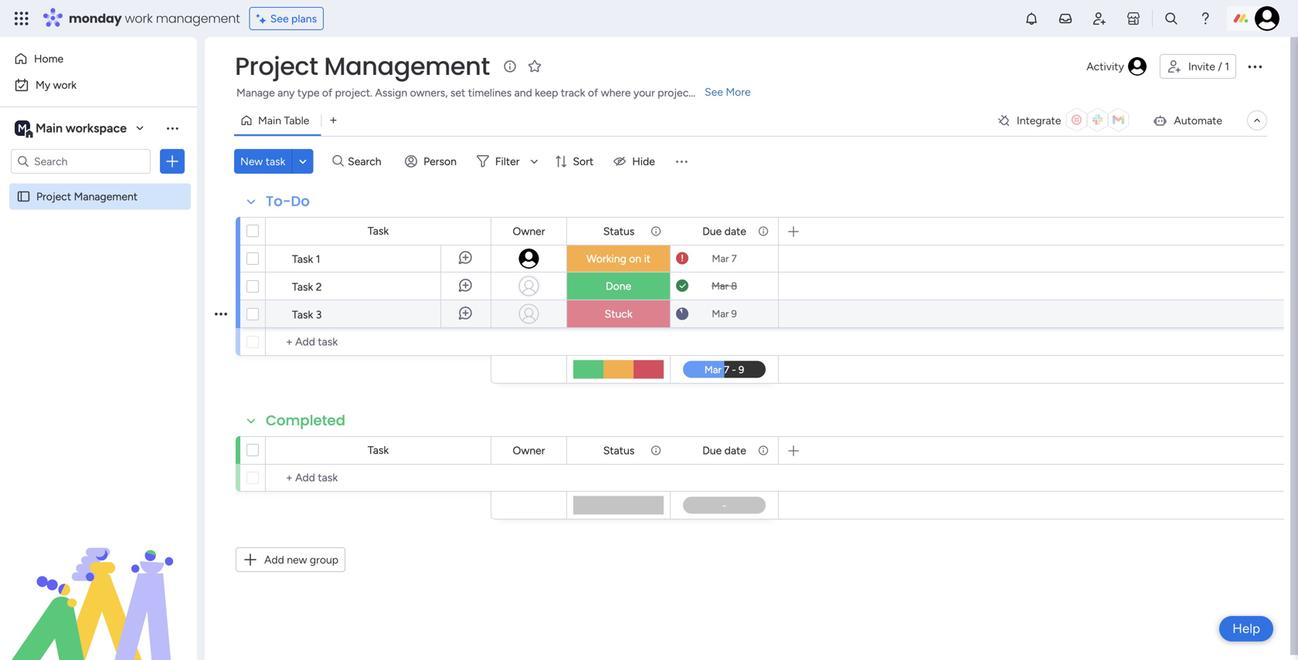 Task type: locate. For each thing, give the bounding box(es) containing it.
0 horizontal spatial column information image
[[650, 445, 662, 457]]

mar
[[712, 253, 729, 265], [712, 280, 729, 293], [712, 308, 729, 320]]

add new group
[[264, 554, 339, 567]]

home link
[[9, 46, 188, 71]]

work
[[125, 10, 153, 27], [53, 78, 77, 92]]

work inside option
[[53, 78, 77, 92]]

1 up 2
[[316, 253, 320, 266]]

sort button
[[548, 149, 603, 174]]

project management up project.
[[235, 49, 490, 83]]

0 horizontal spatial main
[[36, 121, 63, 136]]

2 due date field from the top
[[699, 442, 750, 459]]

to-do
[[266, 192, 310, 211]]

1 due date from the top
[[703, 225, 746, 238]]

1 due date field from the top
[[699, 223, 750, 240]]

task for task 3
[[292, 308, 313, 321]]

1 status from the top
[[603, 225, 635, 238]]

work for monday
[[125, 10, 153, 27]]

2 of from the left
[[588, 86, 598, 99]]

main table button
[[234, 108, 321, 133]]

1 vertical spatial mar
[[712, 280, 729, 293]]

lottie animation image
[[0, 505, 197, 661]]

1 horizontal spatial column information image
[[757, 225, 770, 238]]

owner
[[513, 225, 545, 238], [513, 444, 545, 458]]

show board description image
[[501, 59, 519, 74]]

m
[[18, 122, 27, 135]]

1 vertical spatial management
[[74, 190, 138, 203]]

0 vertical spatial due date field
[[699, 223, 750, 240]]

1 horizontal spatial of
[[588, 86, 598, 99]]

2 status field from the top
[[599, 442, 639, 459]]

0 horizontal spatial of
[[322, 86, 332, 99]]

options image down workspace options icon
[[165, 154, 180, 169]]

mar left 9
[[712, 308, 729, 320]]

1 vertical spatial see
[[705, 85, 723, 99]]

1 horizontal spatial main
[[258, 114, 281, 127]]

1 horizontal spatial management
[[324, 49, 490, 83]]

management
[[156, 10, 240, 27]]

1 horizontal spatial project
[[235, 49, 318, 83]]

0 vertical spatial + add task text field
[[274, 333, 484, 352]]

1
[[1225, 60, 1230, 73], [316, 253, 320, 266]]

status field for to-do
[[599, 223, 639, 240]]

filter button
[[471, 149, 544, 174]]

2 due from the top
[[703, 444, 722, 458]]

1 column information image from the left
[[650, 225, 662, 238]]

0 vertical spatial project
[[235, 49, 318, 83]]

1 vertical spatial owner
[[513, 444, 545, 458]]

my work
[[36, 78, 77, 92]]

task 2
[[292, 281, 322, 294]]

main inside button
[[258, 114, 281, 127]]

2 owner from the top
[[513, 444, 545, 458]]

see inside button
[[270, 12, 289, 25]]

1 vertical spatial due
[[703, 444, 722, 458]]

lottie animation element
[[0, 505, 197, 661]]

project management down search in workspace field
[[36, 190, 138, 203]]

1 vertical spatial project
[[36, 190, 71, 203]]

main left table
[[258, 114, 281, 127]]

1 vertical spatial status field
[[599, 442, 639, 459]]

0 vertical spatial project management
[[235, 49, 490, 83]]

management down search in workspace field
[[74, 190, 138, 203]]

column information image
[[650, 445, 662, 457], [757, 445, 770, 457]]

see plans
[[270, 12, 317, 25]]

1 vertical spatial due date
[[703, 444, 746, 458]]

where
[[601, 86, 631, 99]]

main right workspace 'image'
[[36, 121, 63, 136]]

1 vertical spatial 1
[[316, 253, 320, 266]]

options image
[[215, 295, 227, 333]]

new task button
[[234, 149, 292, 174]]

v2 overdue deadline image
[[676, 252, 689, 266]]

1 vertical spatial + add task text field
[[274, 469, 484, 488]]

column information image
[[650, 225, 662, 238], [757, 225, 770, 238]]

0 vertical spatial status field
[[599, 223, 639, 240]]

0 vertical spatial date
[[725, 225, 746, 238]]

Status field
[[599, 223, 639, 240], [599, 442, 639, 459]]

status field for completed
[[599, 442, 639, 459]]

1 vertical spatial status
[[603, 444, 635, 458]]

1 owner field from the top
[[509, 223, 549, 240]]

1 inside button
[[1225, 60, 1230, 73]]

monday work management
[[69, 10, 240, 27]]

help image
[[1198, 11, 1213, 26]]

activity button
[[1081, 54, 1154, 79]]

table
[[284, 114, 309, 127]]

status for to-do
[[603, 225, 635, 238]]

monday
[[69, 10, 122, 27]]

project up any
[[235, 49, 318, 83]]

hide
[[632, 155, 655, 168]]

task 3
[[292, 308, 322, 321]]

1 vertical spatial due date field
[[699, 442, 750, 459]]

0 vertical spatial status
[[603, 225, 635, 238]]

0 horizontal spatial project
[[36, 190, 71, 203]]

0 vertical spatial due date
[[703, 225, 746, 238]]

see left "more"
[[705, 85, 723, 99]]

more
[[726, 85, 751, 99]]

0 vertical spatial see
[[270, 12, 289, 25]]

2 column information image from the left
[[757, 225, 770, 238]]

project right public board "image"
[[36, 190, 71, 203]]

1 horizontal spatial project management
[[235, 49, 490, 83]]

of right track on the top left of page
[[588, 86, 598, 99]]

options image right /
[[1246, 57, 1264, 76]]

mar left 7
[[712, 253, 729, 265]]

2 column information image from the left
[[757, 445, 770, 457]]

mar 9
[[712, 308, 737, 320]]

column information image for status
[[650, 225, 662, 238]]

it
[[644, 252, 651, 265]]

main
[[258, 114, 281, 127], [36, 121, 63, 136]]

9
[[731, 308, 737, 320]]

1 horizontal spatial see
[[705, 85, 723, 99]]

+ Add task text field
[[274, 333, 484, 352], [274, 469, 484, 488]]

1 owner from the top
[[513, 225, 545, 238]]

Owner field
[[509, 223, 549, 240], [509, 442, 549, 459]]

due
[[703, 225, 722, 238], [703, 444, 722, 458]]

manage
[[236, 86, 275, 99]]

mar left 8
[[712, 280, 729, 293]]

management
[[324, 49, 490, 83], [74, 190, 138, 203]]

1 status field from the top
[[599, 223, 639, 240]]

due date for column information image corresponding to due date
[[703, 444, 746, 458]]

see more link
[[703, 84, 752, 100]]

1 horizontal spatial 1
[[1225, 60, 1230, 73]]

0 vertical spatial options image
[[1246, 57, 1264, 76]]

0 horizontal spatial 1
[[316, 253, 320, 266]]

1 vertical spatial project management
[[36, 190, 138, 203]]

mar for mar 9
[[712, 308, 729, 320]]

of right type
[[322, 86, 332, 99]]

completed
[[266, 411, 345, 431]]

date
[[725, 225, 746, 238], [725, 444, 746, 458]]

workspace
[[66, 121, 127, 136]]

workspace image
[[15, 120, 30, 137]]

1 vertical spatial date
[[725, 444, 746, 458]]

0 vertical spatial due
[[703, 225, 722, 238]]

search everything image
[[1164, 11, 1179, 26]]

notifications image
[[1024, 11, 1039, 26]]

0 vertical spatial owner
[[513, 225, 545, 238]]

0 horizontal spatial see
[[270, 12, 289, 25]]

keep
[[535, 86, 558, 99]]

2 due date from the top
[[703, 444, 746, 458]]

column information image for due date
[[757, 445, 770, 457]]

1 horizontal spatial column information image
[[757, 445, 770, 457]]

1 column information image from the left
[[650, 445, 662, 457]]

v2 search image
[[333, 153, 344, 170]]

main inside the workspace selection 'element'
[[36, 121, 63, 136]]

2 status from the top
[[603, 444, 635, 458]]

1 + add task text field from the top
[[274, 333, 484, 352]]

project
[[235, 49, 318, 83], [36, 190, 71, 203]]

public board image
[[16, 189, 31, 204]]

stands.
[[696, 86, 730, 99]]

Due date field
[[699, 223, 750, 240], [699, 442, 750, 459]]

column information image for due date
[[757, 225, 770, 238]]

add to favorites image
[[527, 58, 542, 74]]

1 vertical spatial options image
[[165, 154, 180, 169]]

0 vertical spatial work
[[125, 10, 153, 27]]

0 vertical spatial 1
[[1225, 60, 1230, 73]]

done
[[606, 280, 631, 293]]

0 horizontal spatial column information image
[[650, 225, 662, 238]]

0 vertical spatial management
[[324, 49, 490, 83]]

stuck
[[605, 308, 633, 321]]

0 horizontal spatial project management
[[36, 190, 138, 203]]

1 vertical spatial work
[[53, 78, 77, 92]]

0 horizontal spatial work
[[53, 78, 77, 92]]

work right monday
[[125, 10, 153, 27]]

management up assign
[[324, 49, 490, 83]]

project management
[[235, 49, 490, 83], [36, 190, 138, 203]]

options image
[[1246, 57, 1264, 76], [165, 154, 180, 169]]

1 horizontal spatial work
[[125, 10, 153, 27]]

invite / 1 button
[[1160, 54, 1236, 79]]

task for task 1
[[292, 253, 313, 266]]

0 vertical spatial owner field
[[509, 223, 549, 240]]

task
[[368, 225, 389, 238], [292, 253, 313, 266], [292, 281, 313, 294], [292, 308, 313, 321], [368, 444, 389, 457]]

my
[[36, 78, 50, 92]]

main table
[[258, 114, 309, 127]]

see
[[270, 12, 289, 25], [705, 85, 723, 99]]

1 due from the top
[[703, 225, 722, 238]]

work right my
[[53, 78, 77, 92]]

1 vertical spatial owner field
[[509, 442, 549, 459]]

project management inside 'list box'
[[36, 190, 138, 203]]

mar 8
[[712, 280, 737, 293]]

0 horizontal spatial management
[[74, 190, 138, 203]]

2 vertical spatial mar
[[712, 308, 729, 320]]

of
[[322, 86, 332, 99], [588, 86, 598, 99]]

Search field
[[344, 151, 390, 172]]

option
[[0, 183, 197, 186]]

1 right /
[[1225, 60, 1230, 73]]

0 vertical spatial mar
[[712, 253, 729, 265]]

see left plans
[[270, 12, 289, 25]]

status
[[603, 225, 635, 238], [603, 444, 635, 458]]

due date
[[703, 225, 746, 238], [703, 444, 746, 458]]



Task type: describe. For each thing, give the bounding box(es) containing it.
task 1
[[292, 253, 320, 266]]

2 date from the top
[[725, 444, 746, 458]]

sort
[[573, 155, 594, 168]]

To-Do field
[[262, 192, 314, 212]]

person
[[424, 155, 457, 168]]

management inside 'list box'
[[74, 190, 138, 203]]

due date for column information icon related to due date
[[703, 225, 746, 238]]

due for due date field corresponding to column information image corresponding to due date
[[703, 444, 722, 458]]

workspace selection element
[[15, 119, 129, 139]]

manage any type of project. assign owners, set timelines and keep track of where your project stands.
[[236, 86, 730, 99]]

column information image for status
[[650, 445, 662, 457]]

home option
[[9, 46, 188, 71]]

integrate
[[1017, 114, 1061, 127]]

track
[[561, 86, 585, 99]]

project.
[[335, 86, 372, 99]]

person button
[[399, 149, 466, 174]]

add new group button
[[236, 548, 346, 573]]

/
[[1218, 60, 1222, 73]]

working on it
[[587, 252, 651, 265]]

task
[[266, 155, 285, 168]]

invite / 1
[[1189, 60, 1230, 73]]

Project Management field
[[231, 49, 494, 83]]

add
[[264, 554, 284, 567]]

select product image
[[14, 11, 29, 26]]

1 date from the top
[[725, 225, 746, 238]]

1 horizontal spatial options image
[[1246, 57, 1264, 76]]

home
[[34, 52, 64, 65]]

and
[[514, 86, 532, 99]]

see more
[[705, 85, 751, 99]]

group
[[310, 554, 339, 567]]

integrate button
[[991, 104, 1140, 137]]

v2 done deadline image
[[676, 279, 689, 294]]

monday marketplace image
[[1126, 11, 1141, 26]]

2
[[316, 281, 322, 294]]

main for main workspace
[[36, 121, 63, 136]]

Completed field
[[262, 411, 349, 431]]

invite members image
[[1092, 11, 1107, 26]]

automate
[[1174, 114, 1223, 127]]

set
[[450, 86, 465, 99]]

2 + add task text field from the top
[[274, 469, 484, 488]]

7
[[732, 253, 737, 265]]

3
[[316, 308, 322, 321]]

update feed image
[[1058, 11, 1073, 26]]

add view image
[[330, 115, 337, 126]]

help
[[1233, 621, 1260, 637]]

2 owner field from the top
[[509, 442, 549, 459]]

new
[[287, 554, 307, 567]]

new task
[[240, 155, 285, 168]]

any
[[278, 86, 295, 99]]

task for task 2
[[292, 281, 313, 294]]

status for completed
[[603, 444, 635, 458]]

on
[[629, 252, 641, 265]]

angle down image
[[299, 156, 307, 167]]

see for see plans
[[270, 12, 289, 25]]

menu image
[[674, 154, 689, 169]]

do
[[291, 192, 310, 211]]

project
[[658, 86, 693, 99]]

Search in workspace field
[[32, 153, 129, 170]]

collapse board header image
[[1251, 114, 1264, 127]]

see plans button
[[249, 7, 324, 30]]

assign
[[375, 86, 407, 99]]

8
[[731, 280, 737, 293]]

owners,
[[410, 86, 448, 99]]

arrow down image
[[525, 152, 544, 171]]

your
[[634, 86, 655, 99]]

due date field for column information icon related to due date
[[699, 223, 750, 240]]

0 horizontal spatial options image
[[165, 154, 180, 169]]

plans
[[291, 12, 317, 25]]

mar for mar 7
[[712, 253, 729, 265]]

main workspace
[[36, 121, 127, 136]]

workspace options image
[[165, 120, 180, 136]]

automate button
[[1146, 108, 1229, 133]]

mar for mar 8
[[712, 280, 729, 293]]

main for main table
[[258, 114, 281, 127]]

due date field for column information image corresponding to due date
[[699, 442, 750, 459]]

activity
[[1087, 60, 1124, 73]]

new
[[240, 155, 263, 168]]

help button
[[1220, 617, 1274, 642]]

hide button
[[608, 149, 664, 174]]

my work option
[[9, 73, 188, 97]]

type
[[297, 86, 320, 99]]

work for my
[[53, 78, 77, 92]]

filter
[[495, 155, 520, 168]]

my work link
[[9, 73, 188, 97]]

invite
[[1189, 60, 1216, 73]]

see for see more
[[705, 85, 723, 99]]

mar 7
[[712, 253, 737, 265]]

gary orlando image
[[1255, 6, 1280, 31]]

project management list box
[[0, 180, 197, 418]]

due for column information icon related to due date due date field
[[703, 225, 722, 238]]

project inside 'list box'
[[36, 190, 71, 203]]

1 of from the left
[[322, 86, 332, 99]]

timelines
[[468, 86, 512, 99]]

to-
[[266, 192, 291, 211]]

working
[[587, 252, 627, 265]]



Task type: vqa. For each thing, say whether or not it's contained in the screenshot.
Filter
yes



